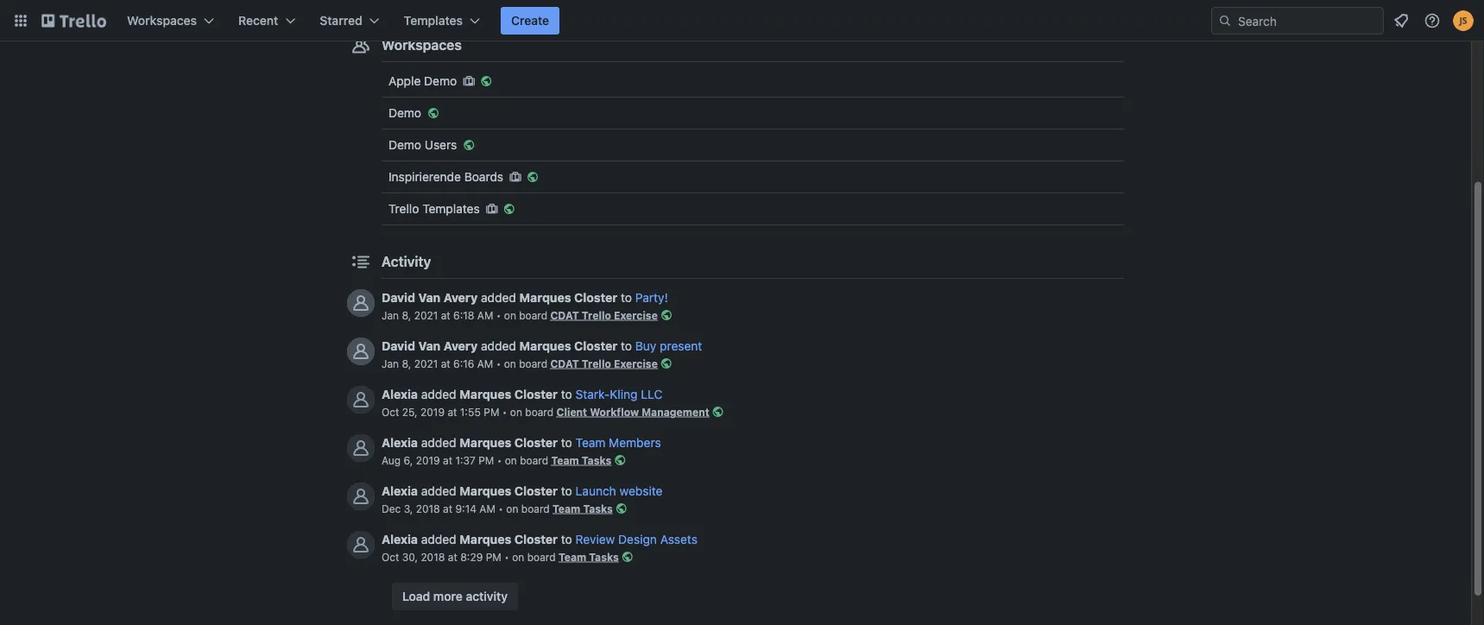 Task type: vqa. For each thing, say whether or not it's contained in the screenshot.
the bottom 'boards'
no



Task type: locate. For each thing, give the bounding box(es) containing it.
exercise for buy
[[614, 358, 658, 370]]

david down activity
[[382, 291, 415, 305]]

1 vertical spatial jan
[[382, 358, 399, 370]]

board for stark-kling llc
[[525, 406, 554, 418]]

2 cdat trello exercise link from the top
[[551, 358, 658, 370]]

8, down activity
[[402, 309, 411, 321]]

2019 right 6,
[[416, 454, 440, 466]]

alexia up 30,
[[382, 532, 418, 547]]

on for buy present
[[504, 358, 516, 370]]

1 vertical spatial workspaces
[[382, 37, 462, 53]]

2021 left "6:18" on the left
[[414, 309, 438, 321]]

1 alexia from the top
[[382, 387, 418, 402]]

load more activity
[[403, 590, 508, 604]]

board down alexia added marques closter to launch website
[[522, 503, 550, 515]]

van
[[418, 291, 441, 305], [418, 339, 441, 353]]

sm image
[[460, 73, 478, 90], [478, 73, 495, 90]]

0 vertical spatial cdat trello exercise link
[[551, 309, 658, 321]]

marques up dec 3, 2018 at 9:14 am • on board team tasks
[[460, 484, 512, 498]]

team tasks link
[[551, 454, 612, 466], [553, 503, 613, 515], [559, 551, 619, 563]]

on down 'david van avery added marques closter to party!'
[[504, 309, 516, 321]]

sm image inside demo users "link"
[[461, 136, 478, 154]]

0 horizontal spatial workspaces
[[127, 13, 197, 28]]

• right '8:29'
[[505, 551, 509, 563]]

marques for review
[[460, 532, 512, 547]]

on down alexia added marques closter to review design assets
[[512, 551, 525, 563]]

• for launch website
[[499, 503, 504, 515]]

templates button
[[394, 7, 491, 35]]

assets
[[661, 532, 698, 547]]

oct for alexia added marques closter to stark-kling llc
[[382, 406, 399, 418]]

alexia added marques closter to stark-kling llc
[[382, 387, 663, 402]]

1 vertical spatial david
[[382, 339, 415, 353]]

am right 6:16
[[477, 358, 493, 370]]

• right 6:16
[[496, 358, 501, 370]]

sm image
[[425, 105, 442, 122], [461, 136, 478, 154], [507, 168, 524, 186], [524, 168, 542, 186], [483, 200, 501, 218], [501, 200, 518, 218]]

2018 right 3,
[[416, 503, 440, 515]]

at
[[441, 309, 451, 321], [441, 358, 451, 370], [448, 406, 457, 418], [443, 454, 453, 466], [443, 503, 453, 515], [448, 551, 458, 563]]

1 vertical spatial demo
[[389, 106, 422, 120]]

oct left 25,
[[382, 406, 399, 418]]

0 vertical spatial 2021
[[414, 309, 438, 321]]

at left '8:29'
[[448, 551, 458, 563]]

on
[[504, 309, 516, 321], [504, 358, 516, 370], [510, 406, 522, 418], [505, 454, 517, 466], [506, 503, 519, 515], [512, 551, 525, 563]]

avery
[[444, 291, 478, 305], [444, 339, 478, 353]]

added up "9:14"
[[421, 484, 457, 498]]

board down alexia added marques closter to review design assets
[[527, 551, 556, 563]]

anyone on the internet can see this board. only board members can edit. image
[[658, 355, 675, 372], [710, 403, 727, 421], [612, 452, 629, 469], [619, 548, 636, 566]]

8,
[[402, 309, 411, 321], [402, 358, 411, 370]]

to up client
[[561, 387, 572, 402]]

team tasks link down launch
[[553, 503, 613, 515]]

pm for team members
[[479, 454, 494, 466]]

closter up stark-
[[574, 339, 618, 353]]

templates inside templates popup button
[[404, 13, 463, 28]]

added down 6:16
[[421, 387, 457, 402]]

1 vertical spatial cdat trello exercise link
[[551, 358, 658, 370]]

trello templates link
[[382, 195, 1125, 223]]

1 vertical spatial pm
[[479, 454, 494, 466]]

pm right 1:55
[[484, 406, 500, 418]]

to left the party! "link"
[[621, 291, 632, 305]]

0 vertical spatial oct
[[382, 406, 399, 418]]

on for review design assets
[[512, 551, 525, 563]]

1 vertical spatial cdat
[[551, 358, 579, 370]]

closter down oct 25, 2019 at 1:55 pm • on board client workflow management
[[515, 436, 558, 450]]

1 vertical spatial 2018
[[421, 551, 445, 563]]

2021 left 6:16
[[414, 358, 438, 370]]

at left "9:14"
[[443, 503, 453, 515]]

8, for david van avery added marques closter to party!
[[402, 309, 411, 321]]

8, up 25,
[[402, 358, 411, 370]]

6:18
[[453, 309, 475, 321]]

board
[[519, 309, 548, 321], [519, 358, 548, 370], [525, 406, 554, 418], [520, 454, 549, 466], [522, 503, 550, 515], [527, 551, 556, 563]]

kling
[[610, 387, 638, 402]]

at left 1:55
[[448, 406, 457, 418]]

inspirierende boards
[[389, 170, 504, 184]]

team tasks link down review
[[559, 551, 619, 563]]

jan down activity
[[382, 309, 399, 321]]

at for david van avery added marques closter to party!
[[441, 309, 451, 321]]

marques up '8:29'
[[460, 532, 512, 547]]

templates
[[404, 13, 463, 28], [423, 202, 480, 216]]

to left review
[[561, 532, 572, 547]]

tasks
[[582, 454, 612, 466], [583, 503, 613, 515], [589, 551, 619, 563]]

alexia up 25,
[[382, 387, 418, 402]]

at for alexia added marques closter to review design assets
[[448, 551, 458, 563]]

to down client
[[561, 436, 572, 450]]

cdat trello exercise link down party!
[[551, 309, 658, 321]]

2 vertical spatial demo
[[389, 138, 422, 152]]

1 8, from the top
[[402, 309, 411, 321]]

oct 30, 2018 at 8:29 pm • on board team tasks
[[382, 551, 619, 563]]

1 vertical spatial templates
[[423, 202, 480, 216]]

0 vertical spatial jan
[[382, 309, 399, 321]]

0 vertical spatial tasks
[[582, 454, 612, 466]]

closter up oct 25, 2019 at 1:55 pm • on board client workflow management
[[515, 387, 558, 402]]

0 vertical spatial exercise
[[614, 309, 658, 321]]

board for team members
[[520, 454, 549, 466]]

at for alexia added marques closter to stark-kling llc
[[448, 406, 457, 418]]

load
[[403, 590, 430, 604]]

alexia up 6,
[[382, 436, 418, 450]]

on down alexia added marques closter to team members
[[505, 454, 517, 466]]

templates down the inspirierende boards
[[423, 202, 480, 216]]

0 vertical spatial david
[[382, 291, 415, 305]]

1 2021 from the top
[[414, 309, 438, 321]]

avery up 6:16
[[444, 339, 478, 353]]

1 vertical spatial anyone on the internet can see this board. only board members can edit. image
[[613, 500, 630, 517]]

2019
[[421, 406, 445, 418], [416, 454, 440, 466]]

1 vertical spatial oct
[[382, 551, 399, 563]]

0 vertical spatial 8,
[[402, 309, 411, 321]]

demo
[[424, 74, 457, 88], [389, 106, 422, 120], [389, 138, 422, 152]]

create button
[[501, 7, 560, 35]]

• down alexia added marques closter to stark-kling llc
[[503, 406, 507, 418]]

to left the buy
[[621, 339, 632, 353]]

cdat down david van avery added marques closter to buy present
[[551, 358, 579, 370]]

client workflow management link
[[557, 406, 710, 418]]

cdat up david van avery added marques closter to buy present
[[551, 309, 579, 321]]

team tasks link up launch
[[551, 454, 612, 466]]

added up 1:37
[[421, 436, 457, 450]]

pm right 1:37
[[479, 454, 494, 466]]

team for team members
[[551, 454, 579, 466]]

2 vertical spatial tasks
[[589, 551, 619, 563]]

review design assets link
[[576, 532, 698, 547]]

present
[[660, 339, 703, 353]]

closter
[[574, 291, 618, 305], [574, 339, 618, 353], [515, 387, 558, 402], [515, 436, 558, 450], [515, 484, 558, 498], [515, 532, 558, 547]]

tasks for launch
[[583, 503, 613, 515]]

anyone on the internet can see this board. only board members can edit. image for design
[[619, 548, 636, 566]]

am right "6:18" on the left
[[477, 309, 494, 321]]

at left 6:16
[[441, 358, 451, 370]]

team up launch
[[551, 454, 579, 466]]

pm
[[484, 406, 500, 418], [479, 454, 494, 466], [486, 551, 502, 563]]

0 vertical spatial am
[[477, 309, 494, 321]]

1 jan from the top
[[382, 309, 399, 321]]

demo users link
[[382, 131, 1125, 159]]

avery for david van avery added marques closter to buy present
[[444, 339, 478, 353]]

alexia up dec
[[382, 484, 418, 498]]

closter left the party! "link"
[[574, 291, 618, 305]]

team for launch website
[[553, 503, 581, 515]]

oct for alexia added marques closter to review design assets
[[382, 551, 399, 563]]

0 vertical spatial anyone on the internet can see this board. only board members can edit. image
[[658, 307, 675, 324]]

added for alexia added marques closter to stark-kling llc
[[421, 387, 457, 402]]

alexia for alexia added marques closter to stark-kling llc
[[382, 387, 418, 402]]

website
[[620, 484, 663, 498]]

2019 right 25,
[[421, 406, 445, 418]]

demo inside "link"
[[389, 138, 422, 152]]

launch
[[576, 484, 617, 498]]

design
[[619, 532, 657, 547]]

1 vertical spatial am
[[477, 358, 493, 370]]

0 vertical spatial pm
[[484, 406, 500, 418]]

2 oct from the top
[[382, 551, 399, 563]]

1 cdat trello exercise link from the top
[[551, 309, 658, 321]]

exercise
[[614, 309, 658, 321], [614, 358, 658, 370]]

trello up stark-
[[582, 358, 611, 370]]

cdat for buy present
[[551, 358, 579, 370]]

added down "9:14"
[[421, 532, 457, 547]]

to
[[621, 291, 632, 305], [621, 339, 632, 353], [561, 387, 572, 402], [561, 436, 572, 450], [561, 484, 572, 498], [561, 532, 572, 547]]

2 vertical spatial am
[[480, 503, 496, 515]]

1 vertical spatial 2021
[[414, 358, 438, 370]]

cdat
[[551, 309, 579, 321], [551, 358, 579, 370]]

tasks down launch
[[583, 503, 613, 515]]

0 vertical spatial avery
[[444, 291, 478, 305]]

added up 'jan 8, 2021 at 6:16 am • on board cdat trello exercise'
[[481, 339, 516, 353]]

review
[[576, 532, 615, 547]]

demo down apple
[[389, 106, 422, 120]]

recent button
[[228, 7, 306, 35]]

2018 right 30,
[[421, 551, 445, 563]]

oct left 30,
[[382, 551, 399, 563]]

2 2021 from the top
[[414, 358, 438, 370]]

at left "6:18" on the left
[[441, 309, 451, 321]]

board down alexia added marques closter to team members
[[520, 454, 549, 466]]

sm image for demo
[[425, 105, 442, 122]]

1 vertical spatial team tasks link
[[553, 503, 613, 515]]

2 vertical spatial team tasks link
[[559, 551, 619, 563]]

to left launch
[[561, 484, 572, 498]]

closter for stark-
[[515, 387, 558, 402]]

2 vertical spatial trello
[[582, 358, 611, 370]]

cdat trello exercise link
[[551, 309, 658, 321], [551, 358, 658, 370]]

david for david van avery added marques closter to party!
[[382, 291, 415, 305]]

john smith (johnsmith38824343) image
[[1454, 10, 1474, 31]]

am right "9:14"
[[480, 503, 496, 515]]

sm image inside demo link
[[425, 105, 442, 122]]

•
[[496, 309, 501, 321], [496, 358, 501, 370], [503, 406, 507, 418], [497, 454, 502, 466], [499, 503, 504, 515], [505, 551, 509, 563]]

templates up apple demo
[[404, 13, 463, 28]]

cdat trello exercise link for buy present
[[551, 358, 658, 370]]

party!
[[636, 291, 668, 305]]

2 avery from the top
[[444, 339, 478, 353]]

party! link
[[636, 291, 668, 305]]

4 alexia from the top
[[382, 532, 418, 547]]

alexia added marques closter to team members
[[382, 436, 661, 450]]

1 horizontal spatial workspaces
[[382, 37, 462, 53]]

exercise down the buy
[[614, 358, 658, 370]]

anyone on the internet can see this board. only board members can edit. image down party!
[[658, 307, 675, 324]]

avery up "6:18" on the left
[[444, 291, 478, 305]]

1 horizontal spatial anyone on the internet can see this board. only board members can edit. image
[[658, 307, 675, 324]]

board down david van avery added marques closter to buy present
[[519, 358, 548, 370]]

pm for stark-kling llc
[[484, 406, 500, 418]]

at for david van avery added marques closter to buy present
[[441, 358, 451, 370]]

on up alexia added marques closter to stark-kling llc
[[504, 358, 516, 370]]

• for stark-kling llc
[[503, 406, 507, 418]]

1:55
[[460, 406, 481, 418]]

2 8, from the top
[[402, 358, 411, 370]]

1:37
[[456, 454, 476, 466]]

0 vertical spatial workspaces
[[127, 13, 197, 28]]

1 vertical spatial avery
[[444, 339, 478, 353]]

jan for david van avery added marques closter to party!
[[382, 309, 399, 321]]

team tasks link for team
[[551, 454, 612, 466]]

1 avery from the top
[[444, 291, 478, 305]]

tasks down the team members link
[[582, 454, 612, 466]]

inspirierende boards link
[[382, 163, 1125, 191]]

dec 3, 2018 at 9:14 am • on board team tasks
[[382, 503, 613, 515]]

2 david from the top
[[382, 339, 415, 353]]

2018
[[416, 503, 440, 515], [421, 551, 445, 563]]

jan left 6:16
[[382, 358, 399, 370]]

1 vertical spatial trello
[[582, 309, 611, 321]]

on down alexia added marques closter to stark-kling llc
[[510, 406, 522, 418]]

exercise down the party! "link"
[[614, 309, 658, 321]]

trello down inspirierende
[[389, 202, 419, 216]]

cdat for party!
[[551, 309, 579, 321]]

0 vertical spatial 2018
[[416, 503, 440, 515]]

2 alexia from the top
[[382, 436, 418, 450]]

2 jan from the top
[[382, 358, 399, 370]]

0 vertical spatial van
[[418, 291, 441, 305]]

team down launch
[[553, 503, 581, 515]]

demo for demo users
[[389, 138, 422, 152]]

0 vertical spatial templates
[[404, 13, 463, 28]]

on for stark-kling llc
[[510, 406, 522, 418]]

2018 for alexia added marques closter to launch website
[[416, 503, 440, 515]]

1 david from the top
[[382, 291, 415, 305]]

1 vertical spatial 2019
[[416, 454, 440, 466]]

• down alexia added marques closter to launch website
[[499, 503, 504, 515]]

0 vertical spatial team tasks link
[[551, 454, 612, 466]]

1 vertical spatial 8,
[[402, 358, 411, 370]]

1 vertical spatial van
[[418, 339, 441, 353]]

1 oct from the top
[[382, 406, 399, 418]]

board down alexia added marques closter to stark-kling llc
[[525, 406, 554, 418]]

2021
[[414, 309, 438, 321], [414, 358, 438, 370]]

search image
[[1219, 14, 1233, 28]]

exercise for party!
[[614, 309, 658, 321]]

added
[[481, 291, 516, 305], [481, 339, 516, 353], [421, 387, 457, 402], [421, 436, 457, 450], [421, 484, 457, 498], [421, 532, 457, 547]]

team
[[576, 436, 606, 450], [551, 454, 579, 466], [553, 503, 581, 515], [559, 551, 587, 563]]

added for alexia added marques closter to launch website
[[421, 484, 457, 498]]

closter up dec 3, 2018 at 9:14 am • on board team tasks
[[515, 484, 558, 498]]

demo left users
[[389, 138, 422, 152]]

david
[[382, 291, 415, 305], [382, 339, 415, 353]]

1 vertical spatial exercise
[[614, 358, 658, 370]]

0 horizontal spatial anyone on the internet can see this board. only board members can edit. image
[[613, 500, 630, 517]]

2 sm image from the left
[[478, 73, 495, 90]]

jan
[[382, 309, 399, 321], [382, 358, 399, 370]]

• down 'david van avery added marques closter to party!'
[[496, 309, 501, 321]]

on down alexia added marques closter to launch website
[[506, 503, 519, 515]]

jan for david van avery added marques closter to buy present
[[382, 358, 399, 370]]

workflow
[[590, 406, 639, 418]]

david up 25,
[[382, 339, 415, 353]]

anyone on the internet can see this board. only board members can edit. image
[[658, 307, 675, 324], [613, 500, 630, 517]]

tasks for review
[[589, 551, 619, 563]]

launch website link
[[576, 484, 663, 498]]

at left 1:37
[[443, 454, 453, 466]]

van for david van avery added marques closter to buy present
[[418, 339, 441, 353]]

2 van from the top
[[418, 339, 441, 353]]

demo right apple
[[424, 74, 457, 88]]

team down review
[[559, 551, 587, 563]]

0 vertical spatial cdat
[[551, 309, 579, 321]]

closter up oct 30, 2018 at 8:29 pm • on board team tasks
[[515, 532, 558, 547]]

alexia
[[382, 387, 418, 402], [382, 436, 418, 450], [382, 484, 418, 498], [382, 532, 418, 547]]

0 vertical spatial 2019
[[421, 406, 445, 418]]

6,
[[404, 454, 413, 466]]

marques up 1:55
[[460, 387, 512, 402]]

anyone on the internet can see this board. only board members can edit. image down launch website link
[[613, 500, 630, 517]]

marques up aug 6, 2019 at 1:37 pm • on board team tasks
[[460, 436, 512, 450]]

pm right '8:29'
[[486, 551, 502, 563]]

9:14
[[456, 503, 477, 515]]

board for launch website
[[522, 503, 550, 515]]

0 vertical spatial demo
[[424, 74, 457, 88]]

back to home image
[[41, 7, 106, 35]]

am
[[477, 309, 494, 321], [477, 358, 493, 370], [480, 503, 496, 515]]

• down alexia added marques closter to team members
[[497, 454, 502, 466]]

stark-
[[576, 387, 610, 402]]

am for alexia added marques closter to launch website
[[480, 503, 496, 515]]

cdat trello exercise link up stark-
[[551, 358, 658, 370]]

• for review design assets
[[505, 551, 509, 563]]

workspaces
[[127, 13, 197, 28], [382, 37, 462, 53]]

jan 8, 2021 at 6:18 am • on board cdat trello exercise
[[382, 309, 658, 321]]

2 vertical spatial pm
[[486, 551, 502, 563]]

starred button
[[309, 7, 390, 35]]

1 van from the top
[[418, 291, 441, 305]]

2019 for alexia added marques closter to team members
[[416, 454, 440, 466]]

8:29
[[460, 551, 483, 563]]

0 vertical spatial trello
[[389, 202, 419, 216]]

3 alexia from the top
[[382, 484, 418, 498]]

on for party!
[[504, 309, 516, 321]]

trello up david van avery added marques closter to buy present
[[582, 309, 611, 321]]

management
[[642, 406, 710, 418]]

1 vertical spatial tasks
[[583, 503, 613, 515]]

sm image for trello templates
[[483, 200, 501, 218]]

tasks down review
[[589, 551, 619, 563]]

marques
[[520, 291, 571, 305], [520, 339, 571, 353], [460, 387, 512, 402], [460, 436, 512, 450], [460, 484, 512, 498], [460, 532, 512, 547]]

board down 'david van avery added marques closter to party!'
[[519, 309, 548, 321]]

1 cdat from the top
[[551, 309, 579, 321]]

2 cdat from the top
[[551, 358, 579, 370]]



Task type: describe. For each thing, give the bounding box(es) containing it.
primary element
[[0, 0, 1485, 41]]

create
[[511, 13, 549, 28]]

boards
[[464, 170, 504, 184]]

2018 for alexia added marques closter to review design assets
[[421, 551, 445, 563]]

load more activity link
[[392, 583, 518, 611]]

van for david van avery added marques closter to party!
[[418, 291, 441, 305]]

25,
[[402, 406, 418, 418]]

• for team members
[[497, 454, 502, 466]]

team tasks link for launch
[[553, 503, 613, 515]]

inspirierende
[[389, 170, 461, 184]]

dec
[[382, 503, 401, 515]]

team for review design assets
[[559, 551, 587, 563]]

2019 for alexia added marques closter to stark-kling llc
[[421, 406, 445, 418]]

open information menu image
[[1424, 12, 1442, 29]]

david van avery added marques closter to buy present
[[382, 339, 703, 353]]

• for buy present
[[496, 358, 501, 370]]

on for team members
[[505, 454, 517, 466]]

alexia added marques closter to review design assets
[[382, 532, 698, 547]]

users
[[425, 138, 457, 152]]

3,
[[404, 503, 413, 515]]

tasks for team
[[582, 454, 612, 466]]

1 sm image from the left
[[460, 73, 478, 90]]

aug
[[382, 454, 401, 466]]

client
[[557, 406, 587, 418]]

team tasks link for review
[[559, 551, 619, 563]]

stark-kling llc link
[[576, 387, 663, 402]]

trello for david van avery added marques closter to party!
[[582, 309, 611, 321]]

alexia for alexia added marques closter to team members
[[382, 436, 418, 450]]

workspaces inside dropdown button
[[127, 13, 197, 28]]

• for party!
[[496, 309, 501, 321]]

at for alexia added marques closter to launch website
[[443, 503, 453, 515]]

david for david van avery added marques closter to buy present
[[382, 339, 415, 353]]

2021 for david van avery added marques closter to party!
[[414, 309, 438, 321]]

board for party!
[[519, 309, 548, 321]]

more
[[434, 590, 463, 604]]

at for alexia added marques closter to team members
[[443, 454, 453, 466]]

alexia for alexia added marques closter to review design assets
[[382, 532, 418, 547]]

am for david van avery added marques closter to buy present
[[477, 358, 493, 370]]

jan 8, 2021 at 6:16 am • on board cdat trello exercise
[[382, 358, 658, 370]]

buy
[[636, 339, 657, 353]]

demo for demo
[[389, 106, 422, 120]]

to for review
[[561, 532, 572, 547]]

anyone on the internet can see this board. only board members can edit. image for kling
[[710, 403, 727, 421]]

david van avery added marques closter to party!
[[382, 291, 668, 305]]

sm image for demo users
[[461, 136, 478, 154]]

cdat trello exercise link for party!
[[551, 309, 658, 321]]

aug 6, 2019 at 1:37 pm • on board team tasks
[[382, 454, 612, 466]]

am for david van avery added marques closter to party!
[[477, 309, 494, 321]]

demo users
[[389, 138, 457, 152]]

board for review design assets
[[527, 551, 556, 563]]

sm image for inspirierende boards
[[507, 168, 524, 186]]

closter for review
[[515, 532, 558, 547]]

added for alexia added marques closter to review design assets
[[421, 532, 457, 547]]

team down client
[[576, 436, 606, 450]]

on for launch website
[[506, 503, 519, 515]]

board for buy present
[[519, 358, 548, 370]]

members
[[609, 436, 661, 450]]

marques for team
[[460, 436, 512, 450]]

anyone on the internet can see this board. only board members can edit. image for members
[[612, 452, 629, 469]]

anyone on the internet can see this board. only board members can edit. image for website
[[613, 500, 630, 517]]

llc
[[641, 387, 663, 402]]

to for team
[[561, 436, 572, 450]]

closter for team
[[515, 436, 558, 450]]

marques up 'jan 8, 2021 at 6:16 am • on board cdat trello exercise'
[[520, 339, 571, 353]]

0 notifications image
[[1391, 10, 1412, 31]]

starred
[[320, 13, 363, 28]]

trello templates
[[389, 202, 480, 216]]

marques up jan 8, 2021 at 6:18 am • on board cdat trello exercise
[[520, 291, 571, 305]]

anyone on the internet can see this board. only board members can edit. image for to
[[658, 307, 675, 324]]

8, for david van avery added marques closter to buy present
[[402, 358, 411, 370]]

activity
[[466, 590, 508, 604]]

2021 for david van avery added marques closter to buy present
[[414, 358, 438, 370]]

closter for launch
[[515, 484, 558, 498]]

6:16
[[453, 358, 475, 370]]

workspaces button
[[117, 7, 225, 35]]

alexia for alexia added marques closter to launch website
[[382, 484, 418, 498]]

anyone on the internet can see this board. only board members can edit. image for to
[[658, 355, 675, 372]]

activity
[[382, 254, 431, 270]]

marques for stark-
[[460, 387, 512, 402]]

trello for david van avery added marques closter to buy present
[[582, 358, 611, 370]]

to for launch
[[561, 484, 572, 498]]

avery for david van avery added marques closter to party!
[[444, 291, 478, 305]]

apple demo
[[389, 74, 457, 88]]

marques for launch
[[460, 484, 512, 498]]

team members link
[[576, 436, 661, 450]]

buy present link
[[636, 339, 703, 353]]

pm for review design assets
[[486, 551, 502, 563]]

apple demo link
[[382, 67, 1125, 95]]

alexia added marques closter to launch website
[[382, 484, 663, 498]]

oct 25, 2019 at 1:55 pm • on board client workflow management
[[382, 406, 710, 418]]

demo link
[[382, 99, 1125, 127]]

apple
[[389, 74, 421, 88]]

recent
[[238, 13, 278, 28]]

Search field
[[1233, 8, 1384, 34]]

to for stark-
[[561, 387, 572, 402]]

added for alexia added marques closter to team members
[[421, 436, 457, 450]]

templates inside trello templates link
[[423, 202, 480, 216]]

added up jan 8, 2021 at 6:18 am • on board cdat trello exercise
[[481, 291, 516, 305]]

30,
[[402, 551, 418, 563]]



